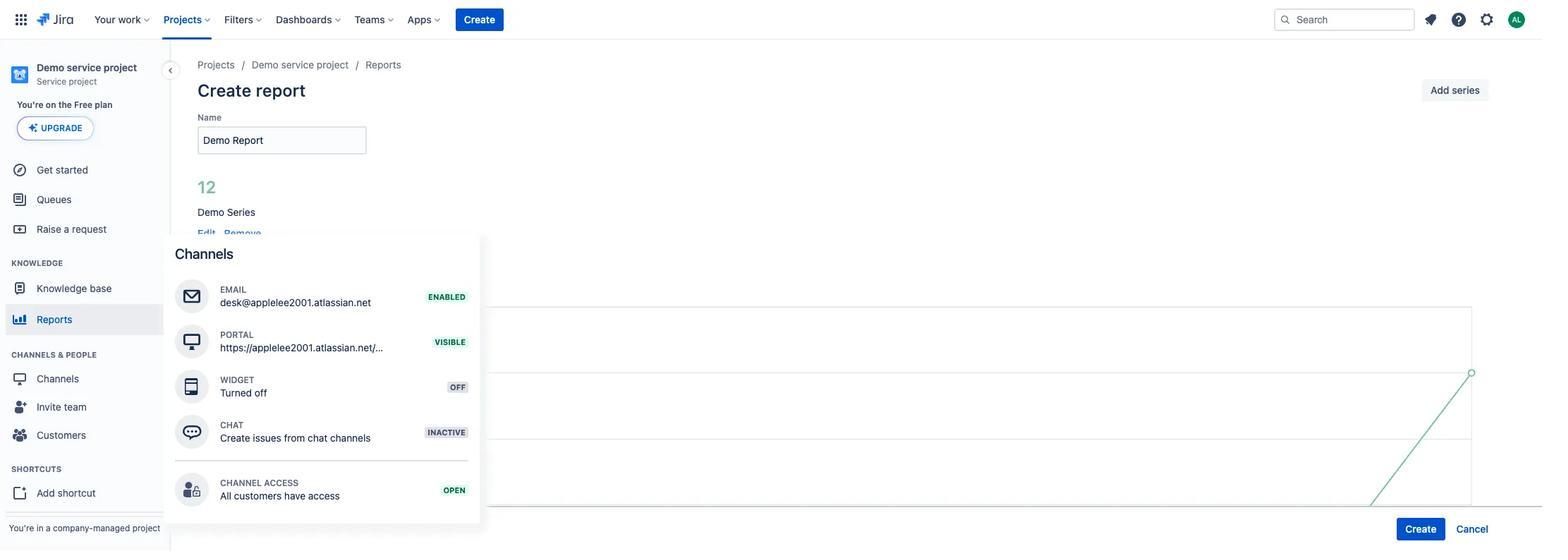 Task type: describe. For each thing, give the bounding box(es) containing it.
project right managed
[[132, 523, 161, 534]]

the
[[58, 100, 72, 110]]

get
[[37, 164, 53, 176]]

knowledge for knowledge base
[[37, 282, 87, 294]]

access
[[308, 490, 340, 502]]

apps button
[[404, 8, 446, 31]]

inactive
[[428, 428, 466, 437]]

teams button
[[351, 8, 399, 31]]

team
[[64, 401, 87, 413]]

demo for demo series
[[198, 206, 224, 218]]

chat
[[220, 420, 244, 431]]

demo service project
[[252, 59, 349, 71]]

channels & people group
[[6, 335, 164, 454]]

dashboards
[[276, 13, 332, 25]]

create down the projects link
[[198, 80, 251, 100]]

reports inside the knowledge group
[[37, 313, 72, 325]]

filters button
[[220, 8, 268, 31]]

widget turned off
[[220, 375, 267, 399]]

you're for you're in a company-managed project
[[9, 523, 34, 534]]

appswitcher icon image
[[13, 11, 30, 28]]

series
[[227, 206, 255, 218]]

in
[[36, 523, 44, 534]]

project up plan
[[104, 61, 137, 73]]

invite
[[37, 401, 61, 413]]

Search field
[[1275, 8, 1416, 31]]

plan
[[95, 100, 113, 110]]

reports link for knowledge base link
[[6, 304, 164, 335]]

1 vertical spatial a
[[46, 523, 51, 534]]

email
[[220, 284, 246, 295]]

demo series
[[198, 206, 255, 218]]

reports link for the demo service project "link" at the top of page
[[366, 56, 401, 73]]

add for add series
[[1431, 84, 1450, 96]]

settings image
[[1479, 11, 1496, 28]]

projects for the projects link
[[198, 59, 235, 71]]

upgrade
[[41, 123, 83, 133]]

add series
[[1431, 84, 1481, 96]]

configure link for create issues from chat channels
[[406, 421, 469, 443]]

shortcuts group
[[6, 450, 164, 512]]

raise a request
[[37, 223, 107, 235]]

project up free
[[69, 76, 97, 87]]

create report
[[198, 80, 306, 100]]

from
[[284, 432, 305, 444]]

channel
[[220, 478, 262, 488]]

your work button
[[90, 8, 155, 31]]

invite team
[[37, 401, 87, 413]]

configure link for desk@applelee2001.atlassian.net
[[406, 282, 469, 305]]

off
[[450, 383, 466, 392]]

channels button
[[6, 365, 164, 393]]

create button inside primary element
[[456, 8, 504, 31]]

free
[[74, 100, 93, 110]]

dashboards button
[[272, 8, 346, 31]]

you're on the free plan
[[17, 100, 113, 110]]

queues link
[[6, 184, 164, 215]]

raise
[[37, 223, 61, 235]]

configure for turned off
[[414, 380, 460, 392]]

service
[[37, 76, 66, 87]]

primary element
[[8, 0, 1275, 39]]

have
[[284, 490, 306, 502]]

issues
[[253, 432, 281, 444]]

teams
[[355, 13, 385, 25]]

shortcut
[[58, 487, 96, 499]]

people
[[66, 350, 97, 359]]

apps
[[408, 13, 432, 25]]

add for add shortcut
[[37, 487, 55, 499]]

0 vertical spatial reports
[[366, 59, 401, 71]]

help image
[[1451, 11, 1468, 28]]

your
[[94, 13, 116, 25]]

channel access all customers have access
[[220, 478, 340, 502]]

queues
[[37, 193, 72, 205]]

you're in a company-managed project
[[9, 523, 161, 534]]

demo for demo service project
[[252, 59, 279, 71]]

add series button
[[1423, 79, 1489, 102]]

1 horizontal spatial a
[[64, 223, 69, 235]]

create left cancel
[[1406, 523, 1437, 535]]

banner containing your work
[[0, 0, 1543, 40]]

chat create issues from chat channels
[[220, 420, 371, 444]]

portal https://applelee2001.atlassian.net/servicedesk/customer/portal/1
[[220, 330, 512, 354]]

turned
[[220, 387, 252, 399]]

configure link for turned off
[[406, 375, 469, 398]]

customers
[[37, 429, 86, 441]]

report
[[256, 80, 306, 100]]

you're for you're on the free plan
[[17, 100, 44, 110]]

all
[[220, 490, 231, 502]]

request
[[72, 223, 107, 235]]

your work
[[94, 13, 141, 25]]

notifications image
[[1423, 11, 1440, 28]]



Task type: locate. For each thing, give the bounding box(es) containing it.
projects link
[[198, 56, 235, 73]]

2 vertical spatial channels
[[37, 372, 79, 384]]

0 vertical spatial a
[[64, 223, 69, 235]]

access
[[264, 478, 299, 488]]

visible
[[435, 337, 466, 347]]

open help center image
[[443, 333, 460, 350]]

add shortcut
[[37, 487, 96, 499]]

add shortcut button
[[6, 479, 164, 508]]

1 vertical spatial create button
[[1398, 518, 1446, 541]]

demo up edit
[[198, 206, 224, 218]]

projects for projects dropdown button
[[164, 13, 202, 25]]

work
[[118, 13, 141, 25]]

off
[[255, 387, 267, 399]]

edit button
[[198, 227, 216, 241]]

0 vertical spatial projects
[[164, 13, 202, 25]]

on
[[46, 100, 56, 110]]

service
[[281, 59, 314, 71], [67, 61, 101, 73]]

raise a request link
[[6, 215, 164, 244]]

open
[[415, 335, 440, 347]]

create button right apps dropdown button
[[456, 8, 504, 31]]

1 configure from the top
[[414, 287, 460, 299]]

projects inside dropdown button
[[164, 13, 202, 25]]

configure link
[[406, 282, 469, 305], [406, 375, 469, 398], [406, 421, 469, 443], [406, 479, 469, 501]]

create right apps dropdown button
[[464, 13, 495, 25]]

get started link
[[6, 156, 164, 184]]

&
[[58, 350, 64, 359]]

configure link down off
[[406, 421, 469, 443]]

company-
[[53, 523, 93, 534]]

invite team button
[[6, 393, 164, 421]]

0 vertical spatial add
[[1431, 84, 1450, 96]]

add down shortcuts
[[37, 487, 55, 499]]

channels & people
[[11, 350, 97, 359]]

name
[[198, 112, 222, 123]]

service for demo service project service project
[[67, 61, 101, 73]]

group containing get started
[[6, 152, 164, 551]]

1 configure link from the top
[[406, 282, 469, 305]]

0 horizontal spatial create button
[[456, 8, 504, 31]]

filters
[[225, 13, 253, 25]]

demo for demo service project service project
[[37, 61, 64, 73]]

knowledge left "base"
[[37, 282, 87, 294]]

project
[[317, 59, 349, 71], [104, 61, 137, 73], [69, 76, 97, 87], [132, 523, 161, 534]]

0 vertical spatial reports link
[[366, 56, 401, 73]]

knowledge for knowledge
[[11, 258, 63, 268]]

demo service project link
[[252, 56, 349, 73]]

reports link down knowledge base
[[6, 304, 164, 335]]

1 vertical spatial add
[[37, 487, 55, 499]]

knowledge group
[[6, 244, 164, 340]]

search image
[[1280, 14, 1292, 25]]

0 horizontal spatial a
[[46, 523, 51, 534]]

create down chat
[[220, 432, 250, 444]]

1 vertical spatial reports link
[[6, 304, 164, 335]]

channels down edit button
[[175, 246, 234, 262]]

channels left & at the bottom left of page
[[11, 350, 56, 359]]

jira image
[[37, 11, 73, 28], [37, 11, 73, 28]]

1 vertical spatial projects
[[198, 59, 235, 71]]

your profile and settings image
[[1509, 11, 1526, 28]]

knowledge
[[11, 258, 63, 268], [37, 282, 87, 294]]

projects up create report
[[198, 59, 235, 71]]

reports down teams dropdown button
[[366, 59, 401, 71]]

reports
[[366, 59, 401, 71], [37, 313, 72, 325]]

configure down inactive on the left of page
[[414, 483, 460, 495]]

knowledge base
[[37, 282, 112, 294]]

service inside demo service project service project
[[67, 61, 101, 73]]

add inside shortcuts group
[[37, 487, 55, 499]]

cancel button
[[1449, 518, 1498, 541]]

email desk@applelee2001.atlassian.net
[[220, 284, 371, 308]]

knowledge down raise
[[11, 258, 63, 268]]

service up report on the left top
[[281, 59, 314, 71]]

4 configure from the top
[[414, 483, 460, 495]]

you're left on
[[17, 100, 44, 110]]

https://applelee2001.atlassian.net/servicedesk/customer/portal/1
[[220, 342, 512, 354]]

1 vertical spatial reports
[[37, 313, 72, 325]]

0 horizontal spatial reports
[[37, 313, 72, 325]]

configure down off
[[414, 426, 460, 438]]

1 vertical spatial you're
[[9, 523, 34, 534]]

0 horizontal spatial service
[[67, 61, 101, 73]]

0 horizontal spatial reports link
[[6, 304, 164, 335]]

upgrade button
[[18, 117, 93, 140]]

project inside the demo service project "link"
[[317, 59, 349, 71]]

1 horizontal spatial create button
[[1398, 518, 1446, 541]]

service up free
[[67, 61, 101, 73]]

1 vertical spatial channels
[[11, 350, 56, 359]]

demo inside "link"
[[252, 59, 279, 71]]

a right in
[[46, 523, 51, 534]]

create inside 'chat create issues from chat channels'
[[220, 432, 250, 444]]

remove button
[[216, 222, 270, 245]]

1 vertical spatial knowledge
[[37, 282, 87, 294]]

0 vertical spatial channels
[[175, 246, 234, 262]]

you're left in
[[9, 523, 34, 534]]

managed
[[93, 523, 130, 534]]

2 configure from the top
[[414, 380, 460, 392]]

started
[[56, 164, 88, 176]]

configure for create issues from chat channels
[[414, 426, 460, 438]]

cancel
[[1457, 523, 1489, 535]]

customers
[[234, 490, 282, 502]]

desk@applelee2001.atlassian.net
[[220, 296, 371, 308]]

project down dashboards 'dropdown button'
[[317, 59, 349, 71]]

demo inside demo service project service project
[[37, 61, 64, 73]]

configure inside configure enabled
[[414, 287, 460, 299]]

create button left cancel button
[[1398, 518, 1446, 541]]

12
[[198, 177, 216, 197]]

service for demo service project
[[281, 59, 314, 71]]

demo up create report
[[252, 59, 279, 71]]

0 vertical spatial create button
[[456, 8, 504, 31]]

configure link for all customers have access
[[406, 479, 469, 501]]

open
[[444, 486, 466, 495]]

banner
[[0, 0, 1543, 40]]

series
[[1453, 84, 1481, 96]]

group
[[6, 152, 164, 551], [6, 512, 164, 551]]

a right raise
[[64, 223, 69, 235]]

3 configure link from the top
[[406, 421, 469, 443]]

reports up channels & people on the bottom
[[37, 313, 72, 325]]

enabled
[[428, 292, 466, 301]]

configure
[[414, 287, 460, 299], [414, 380, 460, 392], [414, 426, 460, 438], [414, 483, 460, 495]]

projects
[[164, 13, 202, 25], [198, 59, 235, 71]]

1 group from the top
[[6, 152, 164, 551]]

0 vertical spatial knowledge
[[11, 258, 63, 268]]

configure link down the open link on the left of the page
[[406, 375, 469, 398]]

create
[[464, 13, 495, 25], [198, 80, 251, 100], [220, 432, 250, 444], [1406, 523, 1437, 535]]

1 horizontal spatial reports
[[366, 59, 401, 71]]

2 group from the top
[[6, 512, 164, 551]]

configure enabled
[[414, 287, 466, 301]]

0 horizontal spatial add
[[37, 487, 55, 499]]

configure link up the open link on the left of the page
[[406, 282, 469, 305]]

create inside primary element
[[464, 13, 495, 25]]

customers link
[[6, 421, 164, 450]]

demo service project service project
[[37, 61, 137, 87]]

1 horizontal spatial add
[[1431, 84, 1450, 96]]

shortcuts
[[11, 465, 61, 474]]

base
[[90, 282, 112, 294]]

demo up service at the top left
[[37, 61, 64, 73]]

open link
[[407, 330, 469, 353]]

projects right work
[[164, 13, 202, 25]]

demo
[[252, 59, 279, 71], [37, 61, 64, 73], [198, 206, 224, 218]]

4 configure link from the top
[[406, 479, 469, 501]]

add
[[1431, 84, 1450, 96], [37, 487, 55, 499]]

2 horizontal spatial demo
[[252, 59, 279, 71]]

1 horizontal spatial demo
[[198, 206, 224, 218]]

add left series at top right
[[1431, 84, 1450, 96]]

3 configure from the top
[[414, 426, 460, 438]]

portal
[[220, 330, 254, 340]]

channels inside channels dropdown button
[[37, 372, 79, 384]]

service inside "link"
[[281, 59, 314, 71]]

configure down the open link on the left of the page
[[414, 380, 460, 392]]

knowledge base link
[[6, 273, 164, 304]]

widget
[[220, 375, 255, 385]]

configure for all customers have access
[[414, 483, 460, 495]]

create button
[[456, 8, 504, 31], [1398, 518, 1446, 541]]

0 horizontal spatial demo
[[37, 61, 64, 73]]

get started
[[37, 164, 88, 176]]

1 horizontal spatial reports link
[[366, 56, 401, 73]]

1 horizontal spatial service
[[281, 59, 314, 71]]

configure up the open link on the left of the page
[[414, 287, 460, 299]]

2 configure link from the top
[[406, 375, 469, 398]]

Name field
[[199, 128, 366, 153]]

channels
[[330, 432, 371, 444]]

reports link down teams dropdown button
[[366, 56, 401, 73]]

projects button
[[159, 8, 216, 31]]

0 vertical spatial you're
[[17, 100, 44, 110]]

configure link down inactive on the left of page
[[406, 479, 469, 501]]

chat
[[308, 432, 328, 444]]

you're
[[17, 100, 44, 110], [9, 523, 34, 534]]

remove
[[224, 227, 261, 239]]

channels down & at the bottom left of page
[[37, 372, 79, 384]]



Task type: vqa. For each thing, say whether or not it's contained in the screenshot.


